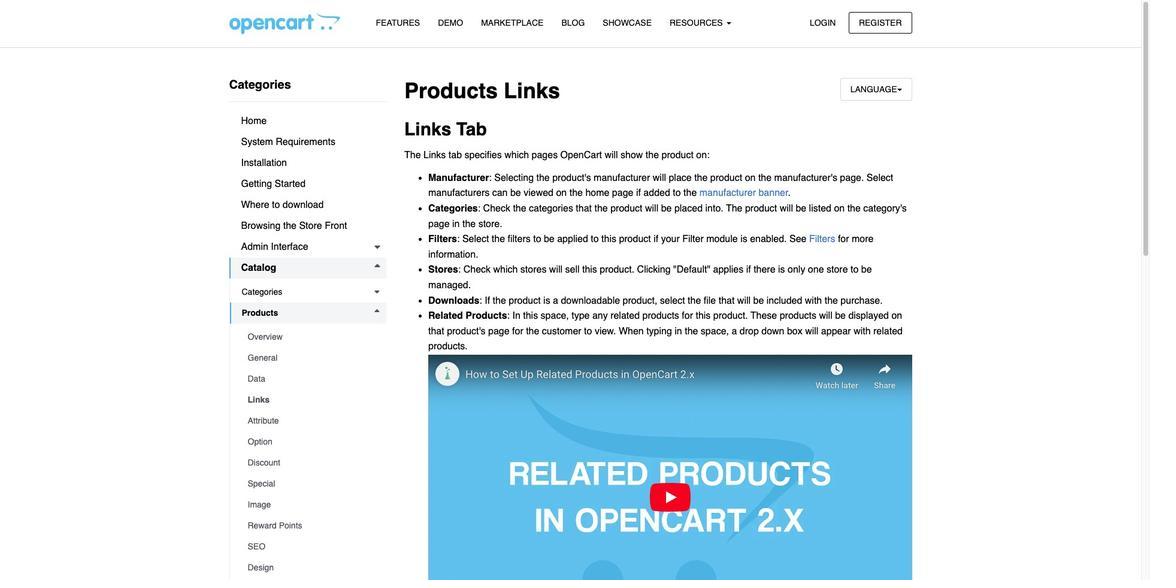 Task type: describe. For each thing, give the bounding box(es) containing it.
0 vertical spatial which
[[505, 150, 529, 160]]

getting started link
[[229, 174, 387, 195]]

drop
[[740, 326, 759, 337]]

requirements
[[276, 137, 336, 147]]

on inside : check the categories that the product will be placed into. the product will be listed on the category's page in the store.
[[834, 203, 845, 214]]

check for the
[[483, 203, 511, 214]]

manufacturer banner link
[[700, 188, 789, 199]]

special link
[[236, 473, 387, 494]]

this right applied
[[602, 234, 617, 245]]

reward
[[248, 521, 277, 530]]

product up filters : select the filters to be applied to this product if your filter module is enabled. see filters
[[611, 203, 643, 214]]

viewed
[[524, 188, 554, 199]]

demo link
[[429, 13, 472, 34]]

: for related products
[[507, 311, 510, 321]]

register link
[[849, 12, 912, 33]]

place
[[669, 172, 692, 183]]

be inside : selecting the product's manufacturer will place the product on the manufacturer's page. select manufacturers can be viewed on the home page if added to the
[[511, 188, 521, 199]]

select inside : selecting the product's manufacturer will place the product on the manufacturer's page. select manufacturers can be viewed on the home page if added to the
[[867, 172, 894, 183]]

sell
[[565, 265, 580, 275]]

2 vertical spatial categories
[[242, 287, 282, 297]]

register
[[859, 18, 902, 27]]

be up these
[[754, 295, 764, 306]]

0 vertical spatial a
[[553, 295, 559, 306]]

products.
[[429, 341, 468, 352]]

language button
[[841, 78, 912, 101]]

filters
[[508, 234, 531, 245]]

with inside : in this space, type any related products for this product. these products will be displayed on that product's page for the customer to view. when typing in the space, a drop down box will appear with related products.
[[854, 326, 871, 337]]

product down banner
[[745, 203, 777, 214]]

where
[[241, 200, 269, 210]]

if inside : selecting the product's manufacturer will place the product on the manufacturer's page. select manufacturers can be viewed on the home page if added to the
[[636, 188, 641, 199]]

this inside ": check which stores will sell this product. clicking "default" applies if there is only one store to be managed."
[[583, 265, 597, 275]]

catalog
[[241, 263, 276, 273]]

overview
[[248, 332, 283, 342]]

features link
[[367, 13, 429, 34]]

: up information.
[[457, 234, 460, 245]]

banner
[[759, 188, 789, 199]]

for more information.
[[429, 234, 874, 260]]

reward points
[[248, 521, 302, 530]]

seo link
[[236, 536, 387, 557]]

general
[[248, 353, 278, 363]]

to right filters
[[533, 234, 541, 245]]

box
[[787, 326, 803, 337]]

: selecting the product's manufacturer will place the product on the manufacturer's page. select manufacturers can be viewed on the home page if added to the
[[429, 172, 894, 199]]

1 vertical spatial categories
[[429, 203, 478, 214]]

marketplace
[[481, 18, 544, 28]]

selecting
[[495, 172, 534, 183]]

if for this
[[654, 234, 659, 245]]

design
[[248, 563, 274, 572]]

the up banner
[[759, 172, 772, 183]]

started
[[275, 179, 306, 189]]

0 vertical spatial with
[[805, 295, 822, 306]]

one
[[808, 265, 824, 275]]

applied
[[557, 234, 588, 245]]

: check the categories that the product will be placed into. the product will be listed on the category's page in the store.
[[429, 203, 907, 229]]

products down if
[[466, 311, 507, 321]]

: for manufacturer
[[489, 172, 492, 183]]

filters link
[[810, 234, 838, 245]]

if
[[485, 295, 490, 306]]

tab
[[449, 150, 462, 160]]

page for categories
[[429, 218, 450, 229]]

will down .
[[780, 203, 793, 214]]

on:
[[697, 150, 710, 160]]

more
[[852, 234, 874, 245]]

in inside : in this space, type any related products for this product. these products will be displayed on that product's page for the customer to view. when typing in the space, a drop down box will appear with related products.
[[675, 326, 682, 337]]

on inside : in this space, type any related products for this product. these products will be displayed on that product's page for the customer to view. when typing in the space, a drop down box will appear with related products.
[[892, 311, 903, 321]]

: in this space, type any related products for this product. these products will be displayed on that product's page for the customer to view. when typing in the space, a drop down box will appear with related products.
[[429, 311, 903, 352]]

if for "default"
[[747, 265, 751, 275]]

manufacturers
[[429, 188, 490, 199]]

.
[[789, 188, 791, 199]]

product left your
[[619, 234, 651, 245]]

the down page.
[[848, 203, 861, 214]]

system
[[241, 137, 273, 147]]

blog
[[562, 18, 585, 28]]

the left "store"
[[283, 221, 297, 231]]

applies
[[714, 265, 744, 275]]

the right place
[[695, 172, 708, 183]]

view.
[[595, 326, 616, 337]]

product,
[[623, 295, 658, 306]]

getting
[[241, 179, 272, 189]]

1 horizontal spatial for
[[682, 311, 693, 321]]

the left file
[[688, 295, 701, 306]]

0 vertical spatial the
[[405, 150, 421, 160]]

will down added
[[645, 203, 659, 214]]

system requirements
[[241, 137, 336, 147]]

stores
[[521, 265, 547, 275]]

in
[[513, 311, 521, 321]]

be down added
[[661, 203, 672, 214]]

to inside ": check which stores will sell this product. clicking "default" applies if there is only one store to be managed."
[[851, 265, 859, 275]]

links tab
[[405, 119, 487, 140]]

language
[[851, 85, 897, 94]]

reward points link
[[236, 515, 387, 536]]

your
[[661, 234, 680, 245]]

categories link
[[230, 282, 387, 303]]

the right typing on the bottom right of page
[[685, 326, 698, 337]]

downloads
[[429, 295, 480, 306]]

check for which
[[464, 265, 491, 275]]

the left customer
[[526, 326, 540, 337]]

catalog link
[[229, 258, 387, 279]]

getting started
[[241, 179, 306, 189]]

showcase link
[[594, 13, 661, 34]]

links link
[[236, 390, 387, 411]]

specifies
[[465, 150, 502, 160]]

downloads : if the product is a downloadable product, select the file that will be included with the purchase.
[[429, 295, 883, 306]]

resources link
[[661, 13, 741, 34]]

product up place
[[662, 150, 694, 160]]

discount
[[248, 458, 280, 467]]

: for categories
[[478, 203, 481, 214]]

: for stores
[[458, 265, 461, 275]]

product. inside ": check which stores will sell this product. clicking "default" applies if there is only one store to be managed."
[[600, 265, 635, 275]]

attribute
[[248, 416, 279, 426]]

file
[[704, 295, 716, 306]]

managed.
[[429, 280, 471, 291]]

will inside ": check which stores will sell this product. clicking "default" applies if there is only one store to be managed."
[[549, 265, 563, 275]]

marketplace link
[[472, 13, 553, 34]]

manufacturer inside : selecting the product's manufacturer will place the product on the manufacturer's page. select manufacturers can be viewed on the home page if added to the
[[594, 172, 650, 183]]

is inside ": check which stores will sell this product. clicking "default" applies if there is only one store to be managed."
[[779, 265, 785, 275]]

admin interface
[[241, 242, 308, 252]]

0 vertical spatial categories
[[229, 78, 291, 92]]

stores
[[429, 265, 458, 275]]

be inside : in this space, type any related products for this product. these products will be displayed on that product's page for the customer to view. when typing in the space, a drop down box will appear with related products.
[[836, 311, 846, 321]]

download
[[283, 200, 324, 210]]

image
[[248, 500, 271, 509]]

0 vertical spatial is
[[741, 234, 748, 245]]

customer
[[542, 326, 582, 337]]

opencart - open source shopping cart solution image
[[229, 13, 340, 34]]

interface
[[271, 242, 308, 252]]

0 horizontal spatial related
[[611, 311, 640, 321]]

listed
[[809, 203, 832, 214]]

be left listed
[[796, 203, 807, 214]]

2 filters from the left
[[810, 234, 836, 245]]

0 horizontal spatial is
[[544, 295, 551, 306]]

only
[[788, 265, 806, 275]]

these
[[751, 311, 777, 321]]

a inside : in this space, type any related products for this product. these products will be displayed on that product's page for the customer to view. when typing in the space, a drop down box will appear with related products.
[[732, 326, 737, 337]]



Task type: vqa. For each thing, say whether or not it's contained in the screenshot.
the leftmost review
no



Task type: locate. For each thing, give the bounding box(es) containing it.
1 horizontal spatial page
[[488, 326, 510, 337]]

is right module
[[741, 234, 748, 245]]

products for products links
[[405, 79, 498, 103]]

1 horizontal spatial a
[[732, 326, 737, 337]]

product.
[[600, 265, 635, 275], [714, 311, 748, 321]]

will up added
[[653, 172, 666, 183]]

is
[[741, 234, 748, 245], [779, 265, 785, 275], [544, 295, 551, 306]]

for down in
[[512, 326, 524, 337]]

manufacturer down show
[[594, 172, 650, 183]]

select down 'store.'
[[463, 234, 489, 245]]

be inside ": check which stores will sell this product. clicking "default" applies if there is only one store to be managed."
[[862, 265, 872, 275]]

that down home
[[576, 203, 592, 214]]

with down displayed
[[854, 326, 871, 337]]

which
[[505, 150, 529, 160], [494, 265, 518, 275]]

to down the type
[[584, 326, 592, 337]]

1 products from the left
[[643, 311, 680, 321]]

2 horizontal spatial is
[[779, 265, 785, 275]]

be
[[511, 188, 521, 199], [661, 203, 672, 214], [796, 203, 807, 214], [544, 234, 555, 245], [862, 265, 872, 275], [754, 295, 764, 306], [836, 311, 846, 321]]

type
[[572, 311, 590, 321]]

if inside ": check which stores will sell this product. clicking "default" applies if there is only one store to be managed."
[[747, 265, 751, 275]]

0 horizontal spatial select
[[463, 234, 489, 245]]

0 vertical spatial for
[[838, 234, 850, 245]]

1 horizontal spatial filters
[[810, 234, 836, 245]]

filters
[[429, 234, 457, 245], [810, 234, 836, 245]]

manufacturer
[[429, 172, 489, 183]]

to right where at the top left of the page
[[272, 200, 280, 210]]

included
[[767, 295, 803, 306]]

1 vertical spatial for
[[682, 311, 693, 321]]

the down 'store.'
[[492, 234, 505, 245]]

product
[[662, 150, 694, 160], [711, 172, 743, 183], [611, 203, 643, 214], [745, 203, 777, 214], [619, 234, 651, 245], [509, 295, 541, 306]]

the up placed at top right
[[684, 188, 697, 199]]

product up the manufacturer banner link
[[711, 172, 743, 183]]

if left your
[[654, 234, 659, 245]]

1 vertical spatial product.
[[714, 311, 748, 321]]

1 horizontal spatial products
[[780, 311, 817, 321]]

when
[[619, 326, 644, 337]]

product's inside : in this space, type any related products for this product. these products will be displayed on that product's page for the customer to view. when typing in the space, a drop down box will appear with related products.
[[447, 326, 486, 337]]

categories
[[529, 203, 573, 214]]

where to download link
[[229, 195, 387, 216]]

1 horizontal spatial that
[[576, 203, 592, 214]]

enabled.
[[750, 234, 787, 245]]

1 horizontal spatial with
[[854, 326, 871, 337]]

1 horizontal spatial if
[[654, 234, 659, 245]]

overview link
[[236, 327, 387, 348]]

the down home
[[595, 203, 608, 214]]

purchase.
[[841, 295, 883, 306]]

select
[[867, 172, 894, 183], [463, 234, 489, 245]]

page right home
[[612, 188, 634, 199]]

on up manufacturer banner .
[[745, 172, 756, 183]]

product. up 'drop'
[[714, 311, 748, 321]]

: inside : selecting the product's manufacturer will place the product on the manufacturer's page. select manufacturers can be viewed on the home page if added to the
[[489, 172, 492, 183]]

in up information.
[[453, 218, 460, 229]]

that inside : in this space, type any related products for this product. these products will be displayed on that product's page for the customer to view. when typing in the space, a drop down box will appear with related products.
[[429, 326, 445, 337]]

this right sell
[[583, 265, 597, 275]]

1 horizontal spatial related
[[874, 326, 903, 337]]

1 vertical spatial select
[[463, 234, 489, 245]]

to right store
[[851, 265, 859, 275]]

check
[[483, 203, 511, 214], [464, 265, 491, 275]]

that down related
[[429, 326, 445, 337]]

: left selecting
[[489, 172, 492, 183]]

: inside : in this space, type any related products for this product. these products will be displayed on that product's page for the customer to view. when typing in the space, a drop down box will appear with related products.
[[507, 311, 510, 321]]

be down selecting
[[511, 188, 521, 199]]

will up "appear"
[[820, 311, 833, 321]]

on up categories
[[556, 188, 567, 199]]

1 vertical spatial related
[[874, 326, 903, 337]]

0 vertical spatial manufacturer
[[594, 172, 650, 183]]

products up links tab
[[405, 79, 498, 103]]

1 horizontal spatial manufacturer
[[700, 188, 756, 199]]

for
[[838, 234, 850, 245], [682, 311, 693, 321], [512, 326, 524, 337]]

1 vertical spatial in
[[675, 326, 682, 337]]

the left purchase.
[[825, 295, 838, 306]]

will left sell
[[549, 265, 563, 275]]

: inside ": check which stores will sell this product. clicking "default" applies if there is only one store to be managed."
[[458, 265, 461, 275]]

: down information.
[[458, 265, 461, 275]]

into.
[[706, 203, 724, 214]]

0 vertical spatial select
[[867, 172, 894, 183]]

check down can at the left of the page
[[483, 203, 511, 214]]

products for products
[[242, 308, 278, 318]]

products up 'overview'
[[242, 308, 278, 318]]

2 vertical spatial page
[[488, 326, 510, 337]]

page inside : selecting the product's manufacturer will place the product on the manufacturer's page. select manufacturers can be viewed on the home page if added to the
[[612, 188, 634, 199]]

1 vertical spatial the
[[726, 203, 743, 214]]

resources
[[670, 18, 726, 28]]

in right typing on the bottom right of page
[[675, 326, 682, 337]]

product's down opencart
[[553, 172, 591, 183]]

space, down file
[[701, 326, 729, 337]]

1 horizontal spatial product.
[[714, 311, 748, 321]]

0 horizontal spatial the
[[405, 150, 421, 160]]

0 vertical spatial if
[[636, 188, 641, 199]]

front
[[325, 221, 347, 231]]

home
[[586, 188, 610, 199]]

2 vertical spatial for
[[512, 326, 524, 337]]

that right file
[[719, 295, 735, 306]]

1 vertical spatial with
[[854, 326, 871, 337]]

product. down filters : select the filters to be applied to this product if your filter module is enabled. see filters
[[600, 265, 635, 275]]

page down if
[[488, 326, 510, 337]]

attribute link
[[236, 411, 387, 432]]

products up box
[[780, 311, 817, 321]]

admin interface link
[[229, 237, 387, 258]]

system requirements link
[[229, 132, 387, 153]]

1 horizontal spatial in
[[675, 326, 682, 337]]

product's down "related products"
[[447, 326, 486, 337]]

for down select
[[682, 311, 693, 321]]

0 horizontal spatial a
[[553, 295, 559, 306]]

1 horizontal spatial product's
[[553, 172, 591, 183]]

page inside : in this space, type any related products for this product. these products will be displayed on that product's page for the customer to view. when typing in the space, a drop down box will appear with related products.
[[488, 326, 510, 337]]

with
[[805, 295, 822, 306], [854, 326, 871, 337]]

0 horizontal spatial for
[[512, 326, 524, 337]]

show
[[621, 150, 643, 160]]

general link
[[236, 348, 387, 369]]

on right listed
[[834, 203, 845, 214]]

browsing
[[241, 221, 281, 231]]

: left in
[[507, 311, 510, 321]]

browsing the store front
[[241, 221, 347, 231]]

will
[[605, 150, 618, 160], [653, 172, 666, 183], [645, 203, 659, 214], [780, 203, 793, 214], [549, 265, 563, 275], [738, 295, 751, 306], [820, 311, 833, 321], [806, 326, 819, 337]]

on
[[745, 172, 756, 183], [556, 188, 567, 199], [834, 203, 845, 214], [892, 311, 903, 321]]

1 vertical spatial page
[[429, 218, 450, 229]]

in inside : check the categories that the product will be placed into. the product will be listed on the category's page in the store.
[[453, 218, 460, 229]]

2 horizontal spatial if
[[747, 265, 751, 275]]

filters right the see
[[810, 234, 836, 245]]

will inside : selecting the product's manufacturer will place the product on the manufacturer's page. select manufacturers can be viewed on the home page if added to the
[[653, 172, 666, 183]]

0 horizontal spatial products
[[643, 311, 680, 321]]

related up when
[[611, 311, 640, 321]]

0 horizontal spatial if
[[636, 188, 641, 199]]

the down viewed
[[513, 203, 527, 214]]

installation
[[241, 158, 287, 168]]

be up "appear"
[[836, 311, 846, 321]]

this down file
[[696, 311, 711, 321]]

option link
[[236, 432, 387, 452]]

related down displayed
[[874, 326, 903, 337]]

special
[[248, 479, 275, 488]]

0 horizontal spatial product's
[[447, 326, 486, 337]]

space,
[[541, 311, 569, 321], [701, 326, 729, 337]]

"default"
[[674, 265, 711, 275]]

features
[[376, 18, 420, 28]]

to down place
[[673, 188, 681, 199]]

1 vertical spatial is
[[779, 265, 785, 275]]

any
[[593, 311, 608, 321]]

1 horizontal spatial select
[[867, 172, 894, 183]]

1 horizontal spatial the
[[726, 203, 743, 214]]

which inside ": check which stores will sell this product. clicking "default" applies if there is only one store to be managed."
[[494, 265, 518, 275]]

product inside : selecting the product's manufacturer will place the product on the manufacturer's page. select manufacturers can be viewed on the home page if added to the
[[711, 172, 743, 183]]

which left stores at the top left
[[494, 265, 518, 275]]

check inside : check the categories that the product will be placed into. the product will be listed on the category's page in the store.
[[483, 203, 511, 214]]

page for space,
[[488, 326, 510, 337]]

if left there
[[747, 265, 751, 275]]

will up these
[[738, 295, 751, 306]]

1 vertical spatial a
[[732, 326, 737, 337]]

0 vertical spatial in
[[453, 218, 460, 229]]

products
[[405, 79, 498, 103], [242, 308, 278, 318], [466, 311, 507, 321]]

manufacturer up into.
[[700, 188, 756, 199]]

which up selecting
[[505, 150, 529, 160]]

0 horizontal spatial in
[[453, 218, 460, 229]]

check down information.
[[464, 265, 491, 275]]

0 vertical spatial product's
[[553, 172, 591, 183]]

product. inside : in this space, type any related products for this product. these products will be displayed on that product's page for the customer to view. when typing in the space, a drop down box will appear with related products.
[[714, 311, 748, 321]]

0 horizontal spatial manufacturer
[[594, 172, 650, 183]]

1 vertical spatial manufacturer
[[700, 188, 756, 199]]

the right if
[[493, 295, 506, 306]]

data
[[248, 374, 266, 384]]

will right box
[[806, 326, 819, 337]]

2 horizontal spatial page
[[612, 188, 634, 199]]

a left 'drop'
[[732, 326, 737, 337]]

home link
[[229, 111, 387, 132]]

2 vertical spatial if
[[747, 265, 751, 275]]

is left only
[[779, 265, 785, 275]]

product's
[[553, 172, 591, 183], [447, 326, 486, 337]]

check inside ": check which stores will sell this product. clicking "default" applies if there is only one store to be managed."
[[464, 265, 491, 275]]

this right in
[[523, 311, 538, 321]]

2 products from the left
[[780, 311, 817, 321]]

0 vertical spatial page
[[612, 188, 634, 199]]

select right page.
[[867, 172, 894, 183]]

the down the manufacturer banner link
[[726, 203, 743, 214]]

: inside : check the categories that the product will be placed into. the product will be listed on the category's page in the store.
[[478, 203, 481, 214]]

design link
[[236, 557, 387, 578]]

store.
[[479, 218, 503, 229]]

1 vertical spatial product's
[[447, 326, 486, 337]]

the links tab specifies which pages opencart will show the product on:
[[405, 150, 710, 160]]

opencart
[[561, 150, 602, 160]]

to inside : selecting the product's manufacturer will place the product on the manufacturer's page. select manufacturers can be viewed on the home page if added to the
[[673, 188, 681, 199]]

the inside : check the categories that the product will be placed into. the product will be listed on the category's page in the store.
[[726, 203, 743, 214]]

products up typing on the bottom right of page
[[643, 311, 680, 321]]

tab
[[456, 119, 487, 140]]

0 horizontal spatial product.
[[600, 265, 635, 275]]

related
[[429, 311, 463, 321]]

a up customer
[[553, 295, 559, 306]]

store
[[299, 221, 322, 231]]

for inside for more information.
[[838, 234, 850, 245]]

0 vertical spatial that
[[576, 203, 592, 214]]

select
[[660, 295, 685, 306]]

page up information.
[[429, 218, 450, 229]]

that
[[576, 203, 592, 214], [719, 295, 735, 306], [429, 326, 445, 337]]

0 horizontal spatial with
[[805, 295, 822, 306]]

downloadable
[[561, 295, 620, 306]]

down
[[762, 326, 785, 337]]

with right included
[[805, 295, 822, 306]]

there
[[754, 265, 776, 275]]

: up 'store.'
[[478, 203, 481, 214]]

information.
[[429, 249, 479, 260]]

image link
[[236, 494, 387, 515]]

categories down manufacturers
[[429, 203, 478, 214]]

to right applied
[[591, 234, 599, 245]]

product's inside : selecting the product's manufacturer will place the product on the manufacturer's page. select manufacturers can be viewed on the home page if added to the
[[553, 172, 591, 183]]

clicking
[[637, 265, 671, 275]]

filters up information.
[[429, 234, 457, 245]]

if left added
[[636, 188, 641, 199]]

the right show
[[646, 150, 659, 160]]

on right displayed
[[892, 311, 903, 321]]

blog link
[[553, 13, 594, 34]]

2 vertical spatial is
[[544, 295, 551, 306]]

1 vertical spatial check
[[464, 265, 491, 275]]

0 horizontal spatial space,
[[541, 311, 569, 321]]

page.
[[840, 172, 864, 183]]

0 horizontal spatial page
[[429, 218, 450, 229]]

1 vertical spatial if
[[654, 234, 659, 245]]

links
[[504, 79, 560, 103], [405, 119, 451, 140], [424, 150, 446, 160], [248, 395, 270, 405]]

2 horizontal spatial for
[[838, 234, 850, 245]]

can
[[492, 188, 508, 199]]

the left home
[[570, 188, 583, 199]]

1 filters from the left
[[429, 234, 457, 245]]

1 vertical spatial space,
[[701, 326, 729, 337]]

0 vertical spatial related
[[611, 311, 640, 321]]

related
[[611, 311, 640, 321], [874, 326, 903, 337]]

0 vertical spatial product.
[[600, 265, 635, 275]]

0 vertical spatial check
[[483, 203, 511, 214]]

for left "more"
[[838, 234, 850, 245]]

where to download
[[241, 200, 324, 210]]

1 horizontal spatial space,
[[701, 326, 729, 337]]

the down links tab
[[405, 150, 421, 160]]

the left 'store.'
[[463, 218, 476, 229]]

1 vertical spatial that
[[719, 295, 735, 306]]

page inside : check the categories that the product will be placed into. the product will be listed on the category's page in the store.
[[429, 218, 450, 229]]

categories
[[229, 78, 291, 92], [429, 203, 478, 214], [242, 287, 282, 297]]

0 vertical spatial space,
[[541, 311, 569, 321]]

be left applied
[[544, 234, 555, 245]]

will left show
[[605, 150, 618, 160]]

: left if
[[480, 295, 482, 306]]

2 vertical spatial that
[[429, 326, 445, 337]]

0 horizontal spatial that
[[429, 326, 445, 337]]

2 horizontal spatial that
[[719, 295, 735, 306]]

1 vertical spatial which
[[494, 265, 518, 275]]

1 horizontal spatial is
[[741, 234, 748, 245]]

manufacturer's
[[775, 172, 838, 183]]

0 horizontal spatial filters
[[429, 234, 457, 245]]

home
[[241, 116, 267, 126]]

the up viewed
[[537, 172, 550, 183]]

if
[[636, 188, 641, 199], [654, 234, 659, 245], [747, 265, 751, 275]]

product up in
[[509, 295, 541, 306]]

that inside : check the categories that the product will be placed into. the product will be listed on the category's page in the store.
[[576, 203, 592, 214]]

to inside : in this space, type any related products for this product. these products will be displayed on that product's page for the customer to view. when typing in the space, a drop down box will appear with related products.
[[584, 326, 592, 337]]

the
[[646, 150, 659, 160], [537, 172, 550, 183], [695, 172, 708, 183], [759, 172, 772, 183], [570, 188, 583, 199], [684, 188, 697, 199], [513, 203, 527, 214], [595, 203, 608, 214], [848, 203, 861, 214], [463, 218, 476, 229], [283, 221, 297, 231], [492, 234, 505, 245], [493, 295, 506, 306], [688, 295, 701, 306], [825, 295, 838, 306], [526, 326, 540, 337], [685, 326, 698, 337]]

categories down catalog
[[242, 287, 282, 297]]

products inside products link
[[242, 308, 278, 318]]



